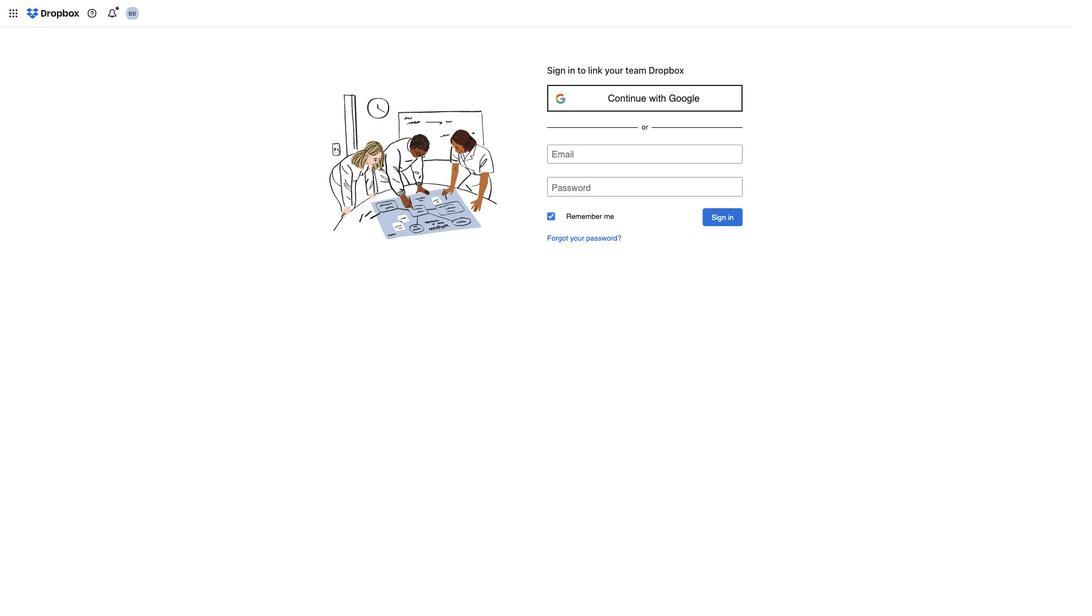 Task type: vqa. For each thing, say whether or not it's contained in the screenshot.
Set up this folder to automatically handle tasks like organizing your content and converting files. You will set up your automation after we share the folder.'s folder
no



Task type: describe. For each thing, give the bounding box(es) containing it.
google
[[669, 93, 700, 104]]

in for sign in to link your team dropbox
[[568, 65, 575, 76]]

1 vertical spatial your
[[570, 234, 585, 242]]

me
[[604, 212, 614, 221]]

Password password field
[[547, 177, 743, 197]]

Email email field
[[547, 145, 743, 164]]

dropbox
[[649, 65, 684, 76]]

sign for sign in
[[712, 213, 726, 221]]

forgot
[[547, 234, 568, 242]]

global header element
[[0, 0, 1072, 27]]

continue
[[608, 93, 647, 104]]

in for sign in
[[728, 213, 734, 221]]

remember
[[566, 212, 602, 221]]

forgot your password?
[[547, 234, 622, 242]]

email
[[552, 149, 574, 159]]

sign in button
[[703, 208, 743, 226]]

continue with google button
[[547, 85, 743, 112]]

with
[[649, 93, 666, 104]]

sign for sign in to link your team dropbox
[[547, 65, 566, 76]]



Task type: locate. For each thing, give the bounding box(es) containing it.
team
[[626, 65, 647, 76]]

bb button
[[123, 4, 141, 22]]

1 vertical spatial sign
[[712, 213, 726, 221]]

0 vertical spatial sign
[[547, 65, 566, 76]]

your right forgot at the right
[[570, 234, 585, 242]]

0 horizontal spatial in
[[568, 65, 575, 76]]

1 vertical spatial in
[[728, 213, 734, 221]]

dropbox logo - go to the homepage image
[[22, 4, 83, 22]]

sign in
[[712, 213, 734, 221]]

Remember me checkbox
[[547, 213, 555, 220]]

1 horizontal spatial in
[[728, 213, 734, 221]]

to
[[578, 65, 586, 76]]

0 vertical spatial your
[[605, 65, 623, 76]]

0 horizontal spatial your
[[570, 234, 585, 242]]

forgot your password? link
[[547, 234, 743, 242]]

sign inside button
[[712, 213, 726, 221]]

link
[[588, 65, 603, 76]]

1 horizontal spatial sign
[[712, 213, 726, 221]]

0 horizontal spatial sign
[[547, 65, 566, 76]]

password?
[[587, 234, 622, 242]]

sign in to link your team dropbox
[[547, 65, 684, 76]]

bb
[[129, 10, 136, 16]]

in inside button
[[728, 213, 734, 221]]

remember me
[[566, 212, 614, 221]]

continue with google
[[608, 93, 700, 104]]

your right link
[[605, 65, 623, 76]]

1 horizontal spatial your
[[605, 65, 623, 76]]

or
[[642, 123, 648, 131]]

your
[[605, 65, 623, 76], [570, 234, 585, 242]]

password
[[552, 182, 591, 193]]

sign
[[547, 65, 566, 76], [712, 213, 726, 221]]

0 vertical spatial in
[[568, 65, 575, 76]]

in
[[568, 65, 575, 76], [728, 213, 734, 221]]



